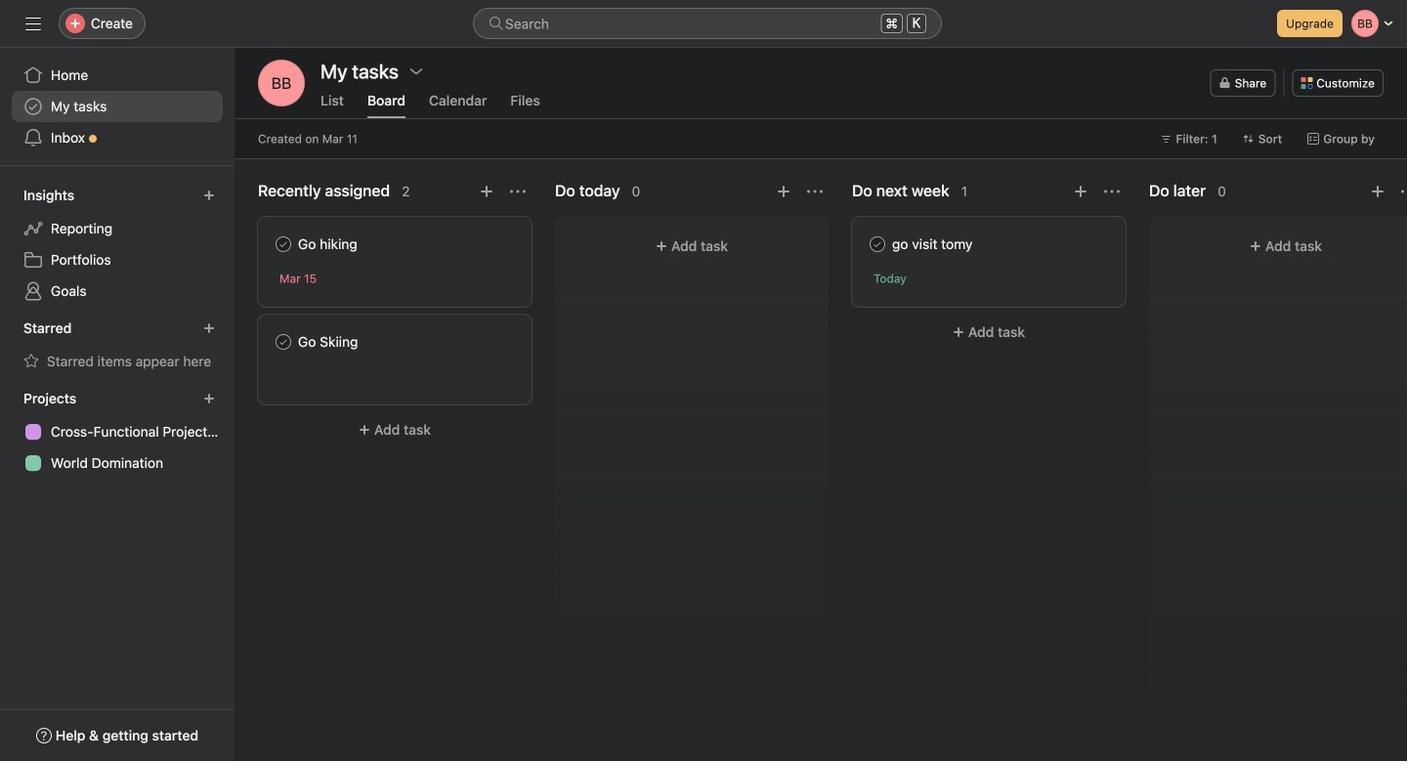 Task type: describe. For each thing, give the bounding box(es) containing it.
1 more section actions image from the left
[[510, 184, 526, 199]]

view profile settings image
[[258, 60, 305, 107]]

more section actions image for second add task image from the left
[[1402, 184, 1407, 199]]

1 add task image from the left
[[776, 184, 792, 199]]

1 mark complete checkbox from the top
[[272, 233, 295, 256]]

starred element
[[0, 311, 235, 381]]

hide sidebar image
[[25, 16, 41, 31]]

mark complete image
[[272, 233, 295, 256]]

2 mark complete checkbox from the top
[[272, 330, 295, 354]]

2 add task image from the left
[[1370, 184, 1386, 199]]

add task image for 2nd mark complete checkbox from the bottom of the page
[[479, 184, 495, 199]]

new project or portfolio image
[[203, 393, 215, 405]]

2 more section actions image from the left
[[807, 184, 823, 199]]

insights element
[[0, 178, 235, 311]]

add task image for mark complete option
[[1073, 184, 1089, 199]]

mark complete image for first mark complete checkbox from the bottom
[[272, 330, 295, 354]]

show options image
[[408, 64, 424, 79]]



Task type: locate. For each thing, give the bounding box(es) containing it.
mark complete image for mark complete option
[[866, 233, 889, 256]]

1 horizontal spatial more section actions image
[[1402, 184, 1407, 199]]

more section actions image
[[1104, 184, 1120, 199], [1402, 184, 1407, 199]]

1 horizontal spatial mark complete image
[[866, 233, 889, 256]]

2 add task image from the left
[[1073, 184, 1089, 199]]

1 horizontal spatial add task image
[[1370, 184, 1386, 199]]

Search tasks, projects, and more text field
[[473, 8, 942, 39]]

add task image
[[479, 184, 495, 199], [1073, 184, 1089, 199]]

new insights image
[[203, 190, 215, 201]]

Mark complete checkbox
[[866, 233, 889, 256]]

0 horizontal spatial more section actions image
[[1104, 184, 1120, 199]]

0 vertical spatial mark complete checkbox
[[272, 233, 295, 256]]

2 more section actions image from the left
[[1402, 184, 1407, 199]]

0 horizontal spatial add task image
[[776, 184, 792, 199]]

0 horizontal spatial more section actions image
[[510, 184, 526, 199]]

1 vertical spatial mark complete checkbox
[[272, 330, 295, 354]]

add items to starred image
[[203, 323, 215, 334]]

1 horizontal spatial add task image
[[1073, 184, 1089, 199]]

0 horizontal spatial add task image
[[479, 184, 495, 199]]

more section actions image for mark complete option add task icon
[[1104, 184, 1120, 199]]

1 vertical spatial mark complete image
[[272, 330, 295, 354]]

Mark complete checkbox
[[272, 233, 295, 256], [272, 330, 295, 354]]

1 more section actions image from the left
[[1104, 184, 1120, 199]]

0 vertical spatial mark complete image
[[866, 233, 889, 256]]

1 add task image from the left
[[479, 184, 495, 199]]

1 horizontal spatial more section actions image
[[807, 184, 823, 199]]

mark complete image
[[866, 233, 889, 256], [272, 330, 295, 354]]

0 horizontal spatial mark complete image
[[272, 330, 295, 354]]

None field
[[473, 8, 942, 39]]

global element
[[0, 48, 235, 165]]

add task image
[[776, 184, 792, 199], [1370, 184, 1386, 199]]

more section actions image
[[510, 184, 526, 199], [807, 184, 823, 199]]

projects element
[[0, 381, 235, 483]]



Task type: vqa. For each thing, say whether or not it's contained in the screenshot.
third More section actions icon from the left
yes



